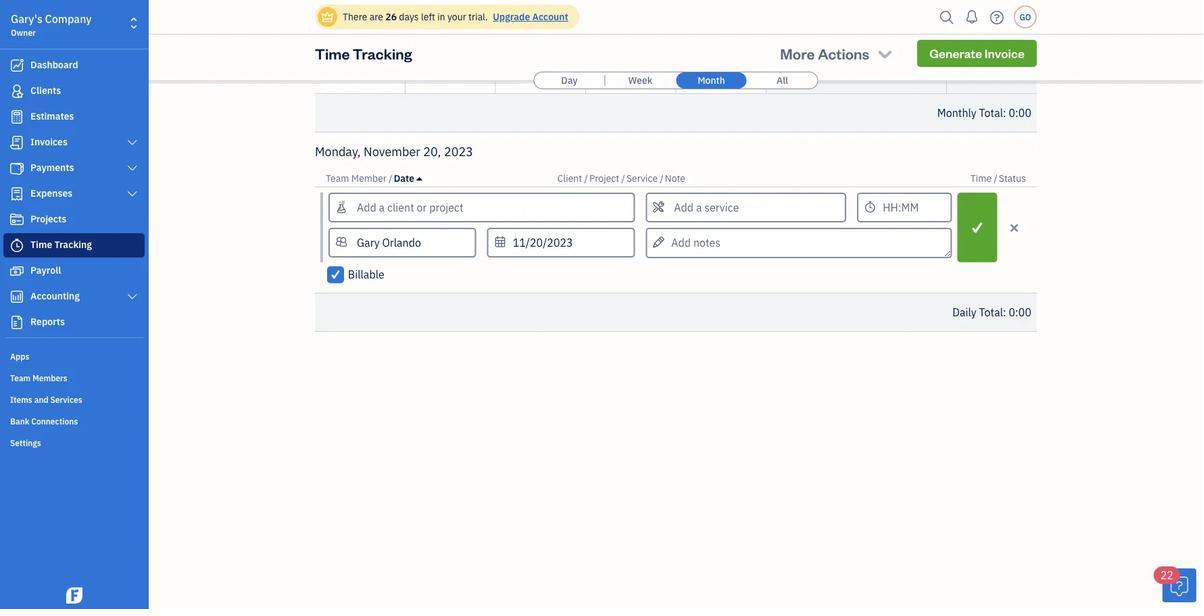 Task type: vqa. For each thing, say whether or not it's contained in the screenshot.
"12/16/2023"
no



Task type: locate. For each thing, give the bounding box(es) containing it.
2 0:00 from the top
[[1009, 305, 1032, 320]]

caretup image
[[417, 173, 422, 184]]

project link
[[590, 172, 622, 185]]

28 button
[[496, 37, 586, 93]]

chevron large down image inside invoices link
[[126, 137, 139, 148]]

2 — from the top
[[1023, 57, 1032, 71]]

26 left - at the top right of the page
[[1001, 39, 1012, 51]]

2 total from the top
[[979, 305, 1004, 320]]

time tracking down the 'projects' link
[[30, 238, 92, 251]]

/ left status
[[994, 172, 998, 185]]

chart image
[[9, 290, 25, 304]]

more actions button
[[768, 37, 907, 70]]

chevron large down image for invoices
[[126, 137, 139, 148]]

1 vertical spatial team
[[10, 373, 31, 383]]

: right daily
[[1004, 305, 1007, 320]]

billable
[[348, 267, 385, 282]]

client
[[558, 172, 582, 185]]

chevron large down image down invoices link
[[126, 163, 139, 174]]

status link
[[999, 172, 1026, 185]]

team down apps
[[10, 373, 31, 383]]

bank
[[10, 416, 29, 427]]

1 / from the left
[[389, 172, 393, 185]]

1 horizontal spatial tracking
[[353, 44, 412, 63]]

time tracking link
[[3, 233, 145, 258]]

1 vertical spatial 0:00
[[1009, 305, 1032, 320]]

0 horizontal spatial tracking
[[54, 238, 92, 251]]

members
[[33, 373, 68, 383]]

1 vertical spatial time
[[971, 172, 992, 185]]

/ left the note link
[[660, 172, 664, 185]]

: for daily total
[[1004, 305, 1007, 320]]

chevron large down image up reports link
[[126, 291, 139, 302]]

cancel image
[[1009, 219, 1021, 236]]

0 horizontal spatial 26
[[318, 39, 329, 51]]

0 vertical spatial tracking
[[353, 44, 412, 63]]

:
[[1004, 106, 1007, 120], [1004, 305, 1007, 320]]

1 vertical spatial tracking
[[54, 238, 92, 251]]

tracking down are
[[353, 44, 412, 63]]

1 vertical spatial time tracking
[[30, 238, 92, 251]]

time left status
[[971, 172, 992, 185]]

0 vertical spatial total
[[979, 106, 1004, 120]]

days
[[399, 10, 419, 23]]

time tracking
[[315, 44, 412, 63], [30, 238, 92, 251]]

note
[[665, 172, 686, 185]]

0 horizontal spatial time tracking
[[30, 238, 92, 251]]

chevron large down image down payments link
[[126, 189, 139, 199]]

payment image
[[9, 162, 25, 175]]

chevron large down image inside expenses link
[[126, 189, 139, 199]]

/
[[389, 172, 393, 185], [585, 172, 588, 185], [622, 172, 625, 185], [660, 172, 664, 185], [994, 172, 998, 185]]

freshbooks image
[[64, 588, 85, 604]]

apps link
[[3, 346, 145, 366]]

week link
[[606, 72, 676, 89]]

reports
[[30, 315, 65, 328]]

22
[[1161, 568, 1174, 583]]

/ left service
[[622, 172, 625, 185]]

0 vertical spatial team
[[326, 172, 349, 185]]

time tracking inside main element
[[30, 238, 92, 251]]

reports link
[[3, 310, 145, 335]]

/ right client at the top
[[585, 172, 588, 185]]

gary's company owner
[[11, 12, 92, 38]]

main element
[[0, 0, 183, 609]]

more
[[781, 44, 815, 63]]

0:00
[[1009, 106, 1032, 120], [1009, 305, 1032, 320]]

invoices
[[30, 136, 68, 148]]

2 chevron large down image from the top
[[126, 291, 139, 302]]

26 right are
[[386, 10, 397, 23]]

1 total from the top
[[979, 106, 1004, 120]]

chevron large down image
[[126, 137, 139, 148], [126, 163, 139, 174]]

chevron large down image for payments
[[126, 163, 139, 174]]

payroll link
[[3, 259, 145, 283]]

20,
[[423, 143, 441, 159]]

status
[[999, 172, 1026, 185]]

project image
[[9, 213, 25, 227]]

1 horizontal spatial team
[[326, 172, 349, 185]]

1 vertical spatial chevron large down image
[[126, 291, 139, 302]]

dashboard
[[30, 58, 78, 71]]

settings
[[10, 438, 41, 448]]

26 down 'crown' icon at the left of page
[[318, 39, 329, 51]]

items
[[10, 394, 32, 405]]

expenses
[[30, 187, 73, 199]]

/ left date
[[389, 172, 393, 185]]

0:00 for daily total : 0:00
[[1009, 305, 1032, 320]]

dashboard link
[[3, 53, 145, 78]]

0 vertical spatial 0:00
[[1009, 106, 1032, 120]]

0:00 right daily
[[1009, 305, 1032, 320]]

0:00 down nov 26 - 30 —
[[1009, 106, 1032, 120]]

monthly
[[938, 106, 977, 120]]

30
[[1021, 39, 1032, 51]]

1 vertical spatial :
[[1004, 305, 1007, 320]]

—
[[1023, 0, 1032, 14], [1023, 57, 1032, 71]]

and
[[34, 394, 48, 405]]

there are 26 days left in your trial. upgrade account
[[343, 10, 569, 23]]

connections
[[31, 416, 78, 427]]

tracking down the 'projects' link
[[54, 238, 92, 251]]

team
[[326, 172, 349, 185], [10, 373, 31, 383]]

tracking
[[353, 44, 412, 63], [54, 238, 92, 251]]

1 horizontal spatial time
[[315, 44, 350, 63]]

27
[[408, 39, 420, 51]]

2 : from the top
[[1004, 305, 1007, 320]]

0 vertical spatial —
[[1023, 0, 1032, 14]]

client / project / service / note
[[558, 172, 686, 185]]

estimate image
[[9, 110, 25, 124]]

4 / from the left
[[660, 172, 664, 185]]

1 vertical spatial chevron large down image
[[126, 163, 139, 174]]

items and services link
[[3, 389, 145, 409]]

0 vertical spatial :
[[1004, 106, 1007, 120]]

time right timer image
[[30, 238, 52, 251]]

chevron large down image
[[126, 189, 139, 199], [126, 291, 139, 302]]

— right the go to help image
[[1023, 0, 1032, 14]]

chevron large down image up payments link
[[126, 137, 139, 148]]

trial.
[[469, 10, 488, 23]]

1 vertical spatial —
[[1023, 57, 1032, 71]]

1 0:00 from the top
[[1009, 106, 1032, 120]]

0 vertical spatial chevron large down image
[[126, 189, 139, 199]]

total right monthly
[[979, 106, 1004, 120]]

0 horizontal spatial time
[[30, 238, 52, 251]]

crown image
[[321, 10, 335, 24]]

Duration text field
[[858, 193, 953, 222]]

settings link
[[3, 432, 145, 452]]

Add a client or project text field
[[330, 194, 634, 221]]

in
[[438, 10, 445, 23]]

your
[[448, 10, 466, 23]]

team for team members
[[10, 373, 31, 383]]

time tracking down there
[[315, 44, 412, 63]]

1 horizontal spatial time tracking
[[315, 44, 412, 63]]

expense image
[[9, 187, 25, 201]]

26
[[386, 10, 397, 23], [318, 39, 329, 51], [1001, 39, 1012, 51]]

estimates
[[30, 110, 74, 122]]

1 chevron large down image from the top
[[126, 189, 139, 199]]

team down monday,
[[326, 172, 349, 185]]

Add a service text field
[[647, 194, 845, 221]]

: right monthly
[[1004, 106, 1007, 120]]

26 button
[[315, 37, 405, 93]]

total right daily
[[979, 305, 1004, 320]]

time link
[[971, 172, 994, 185]]

1 vertical spatial total
[[979, 305, 1004, 320]]

1 chevron large down image from the top
[[126, 137, 139, 148]]

— down the 30
[[1023, 57, 1032, 71]]

report image
[[9, 316, 25, 329]]

monthly total : 0:00
[[938, 106, 1032, 120]]

monday, november 20, 2023
[[315, 143, 473, 159]]

all
[[777, 74, 789, 87]]

company
[[45, 12, 92, 26]]

date
[[394, 172, 415, 185]]

invoice image
[[9, 136, 25, 149]]

2 horizontal spatial 26
[[1001, 39, 1012, 51]]

project
[[590, 172, 620, 185]]

2 vertical spatial time
[[30, 238, 52, 251]]

chevron large down image inside 'accounting' link
[[126, 291, 139, 302]]

time
[[315, 44, 350, 63], [971, 172, 992, 185], [30, 238, 52, 251]]

2 chevron large down image from the top
[[126, 163, 139, 174]]

team inside main element
[[10, 373, 31, 383]]

1 : from the top
[[1004, 106, 1007, 120]]

— inside nov 26 - 30 —
[[1023, 57, 1032, 71]]

2 horizontal spatial time
[[971, 172, 992, 185]]

5 / from the left
[[994, 172, 998, 185]]

month
[[698, 74, 725, 87]]

0 horizontal spatial team
[[10, 373, 31, 383]]

0 vertical spatial time tracking
[[315, 44, 412, 63]]

time down 'crown' icon at the left of page
[[315, 44, 350, 63]]

total
[[979, 106, 1004, 120], [979, 305, 1004, 320]]

upgrade account link
[[490, 10, 569, 23]]

0 vertical spatial chevron large down image
[[126, 137, 139, 148]]

-
[[1015, 39, 1018, 51]]



Task type: describe. For each thing, give the bounding box(es) containing it.
go button
[[1014, 5, 1037, 28]]

invoice
[[985, 45, 1025, 61]]

expenses link
[[3, 182, 145, 206]]

money image
[[9, 264, 25, 278]]

clients link
[[3, 79, 145, 103]]

accounting
[[30, 290, 80, 302]]

day link
[[535, 72, 605, 89]]

check image
[[330, 268, 342, 281]]

search image
[[937, 7, 958, 27]]

nov
[[982, 39, 999, 51]]

date link
[[394, 172, 422, 185]]

0:00 for monthly total : 0:00
[[1009, 106, 1032, 120]]

member
[[351, 172, 387, 185]]

payments link
[[3, 156, 145, 181]]

account
[[533, 10, 569, 23]]

go to help image
[[987, 7, 1008, 27]]

generate
[[930, 45, 983, 61]]

actions
[[818, 44, 870, 63]]

accounting link
[[3, 285, 145, 309]]

items and services
[[10, 394, 82, 405]]

team member /
[[326, 172, 393, 185]]

daily total : 0:00
[[953, 305, 1032, 320]]

team members
[[10, 373, 68, 383]]

total for monthly total
[[979, 106, 1004, 120]]

payroll
[[30, 264, 61, 277]]

monday,
[[315, 143, 361, 159]]

gary's
[[11, 12, 42, 26]]

3 / from the left
[[622, 172, 625, 185]]

timer image
[[9, 239, 25, 252]]

day
[[561, 74, 578, 87]]

november
[[364, 143, 421, 159]]

generate invoice
[[930, 45, 1025, 61]]

projects
[[30, 213, 66, 225]]

Add a name text field
[[330, 229, 475, 256]]

nov 26 - 30 —
[[982, 39, 1032, 71]]

owner
[[11, 27, 36, 38]]

note link
[[665, 172, 686, 185]]

estimates link
[[3, 105, 145, 129]]

there
[[343, 10, 367, 23]]

resource center badge image
[[1163, 569, 1197, 603]]

total for daily total
[[979, 305, 1004, 320]]

left
[[421, 10, 435, 23]]

bank connections link
[[3, 410, 145, 431]]

time / status
[[971, 172, 1026, 185]]

chevron large down image for accounting
[[126, 291, 139, 302]]

bank connections
[[10, 416, 78, 427]]

invoices link
[[3, 131, 145, 155]]

Add notes text field
[[646, 228, 953, 258]]

26 inside nov 26 - 30 —
[[1001, 39, 1012, 51]]

log time image
[[970, 221, 986, 234]]

daily
[[953, 305, 977, 320]]

week
[[629, 74, 653, 87]]

27 button
[[406, 37, 495, 93]]

Date in MM/DD/YYYY format text field
[[487, 228, 635, 258]]

apps
[[10, 351, 29, 362]]

team members link
[[3, 367, 145, 387]]

2 / from the left
[[585, 172, 588, 185]]

generate invoice button
[[918, 40, 1037, 67]]

28
[[499, 39, 510, 51]]

notifications image
[[962, 3, 983, 30]]

client image
[[9, 85, 25, 98]]

team for team member /
[[326, 172, 349, 185]]

payments
[[30, 161, 74, 174]]

month link
[[677, 72, 747, 89]]

chevrondown image
[[876, 44, 895, 63]]

clients
[[30, 84, 61, 97]]

service
[[627, 172, 658, 185]]

upgrade
[[493, 10, 530, 23]]

2023
[[444, 143, 473, 159]]

all link
[[748, 72, 818, 89]]

tracking inside main element
[[54, 238, 92, 251]]

time inside main element
[[30, 238, 52, 251]]

go
[[1020, 11, 1032, 22]]

26 inside button
[[318, 39, 329, 51]]

dashboard image
[[9, 59, 25, 72]]

1 — from the top
[[1023, 0, 1032, 14]]

are
[[370, 10, 383, 23]]

services
[[50, 394, 82, 405]]

1 horizontal spatial 26
[[386, 10, 397, 23]]

0 vertical spatial time
[[315, 44, 350, 63]]

chevron large down image for expenses
[[126, 189, 139, 199]]

more actions
[[781, 44, 870, 63]]

: for monthly total
[[1004, 106, 1007, 120]]

service link
[[627, 172, 660, 185]]

22 button
[[1154, 567, 1197, 603]]



